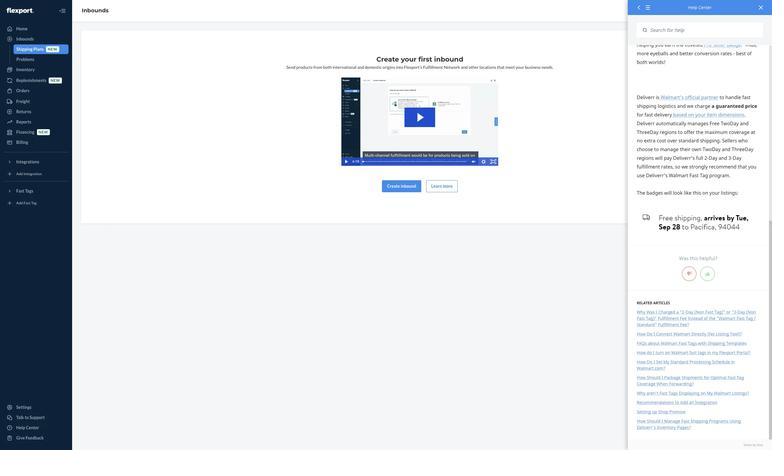 Task type: locate. For each thing, give the bounding box(es) containing it.
shipping
[[16, 47, 33, 52], [708, 340, 725, 346], [691, 418, 708, 424]]

1 do from the top
[[647, 331, 652, 337]]

with
[[698, 340, 707, 346]]

in for tags
[[707, 350, 711, 355]]

your up "flexport's"
[[401, 55, 417, 63]]

reports link
[[4, 117, 69, 127]]

1 vertical spatial was
[[647, 309, 655, 315]]

0 horizontal spatial tags
[[25, 188, 33, 194]]

feedback
[[26, 435, 44, 441]]

and left other at the right top
[[461, 65, 468, 70]]

this
[[690, 255, 698, 262]]

day right or
[[738, 309, 745, 315]]

help
[[688, 5, 697, 10], [16, 425, 25, 430]]

1 horizontal spatial inbounds link
[[82, 7, 109, 14]]

1 vertical spatial in
[[731, 359, 735, 365]]

why down coverage
[[637, 390, 645, 396]]

4 how from the top
[[637, 375, 646, 380]]

integration right an
[[695, 400, 717, 405]]

home link
[[4, 24, 69, 34]]

create your first inbound send products from both international and domestic origins into flexport's fulfillment network and other locations that meet your business needs.
[[286, 55, 553, 70]]

1 vertical spatial tag
[[746, 315, 753, 321]]

connect
[[656, 331, 672, 337]]

an
[[689, 400, 694, 405]]

fast inside dropdown button
[[16, 188, 24, 194]]

fee
[[680, 315, 687, 321]]

1 horizontal spatial tag)"
[[714, 309, 725, 315]]

fulfillment down charged
[[658, 315, 679, 321]]

1 horizontal spatial your
[[516, 65, 524, 70]]

shipping up my
[[708, 340, 725, 346]]

on right turn
[[665, 350, 670, 355]]

1 horizontal spatial tag
[[737, 375, 744, 380]]

1 vertical spatial add
[[16, 201, 23, 205]]

i left set
[[654, 359, 655, 365]]

1 vertical spatial should
[[647, 418, 661, 424]]

shipping up "pages?"
[[691, 418, 708, 424]]

new up orders link
[[51, 78, 60, 83]]

in
[[707, 350, 711, 355], [731, 359, 735, 365]]

to inside button
[[25, 415, 29, 420]]

of
[[704, 315, 708, 321]]

3 how from the top
[[637, 359, 646, 365]]

0 vertical spatial your
[[401, 55, 417, 63]]

shipping up problems
[[16, 47, 33, 52]]

i right do
[[653, 350, 654, 355]]

faqs about walmart fast tags with shipping templates
[[637, 340, 747, 346]]

1 horizontal spatial tags
[[669, 390, 678, 396]]

1 should from the top
[[647, 375, 661, 380]]

0 vertical spatial to
[[675, 400, 679, 405]]

0 vertical spatial should
[[647, 375, 661, 380]]

on right displaying
[[701, 390, 706, 396]]

walmart down connect
[[661, 340, 678, 346]]

help center up search search box
[[688, 5, 712, 10]]

1 vertical spatial new
[[51, 78, 60, 83]]

create for your
[[376, 55, 399, 63]]

fast up standard"
[[637, 315, 645, 321]]

fast inside the how should i manage fast shipping programs using deliverr's inventory pages?
[[681, 418, 689, 424]]

how up faqs
[[637, 331, 646, 337]]

why inside why was i charged a "2-day (non fast tag)" or "3-day (non fast tag)" fulfillment fee instead of the "walmart fast tag / standard" fulfillment fee?
[[637, 309, 645, 315]]

1 horizontal spatial center
[[698, 5, 712, 10]]

add left an
[[680, 400, 688, 405]]

recommendations
[[637, 400, 674, 405]]

my down for
[[707, 390, 713, 396]]

settings
[[16, 405, 32, 410]]

was left this
[[679, 255, 689, 262]]

why aren't fast tags displaying on my walmart listings?
[[637, 390, 749, 396]]

i inside the how do i set my standard processing schedule in walmart.com?
[[654, 359, 655, 365]]

i down the shop
[[662, 418, 663, 424]]

learn more
[[431, 184, 453, 189]]

i down related articles
[[656, 309, 657, 315]]

new right "plans"
[[48, 47, 57, 52]]

0 vertical spatial tags
[[25, 188, 33, 194]]

walmart up standard
[[671, 350, 688, 355]]

locations
[[480, 65, 496, 70]]

create inbound button
[[382, 180, 421, 192]]

fast up the add fast tag
[[16, 188, 24, 194]]

1 horizontal spatial inbound
[[434, 55, 463, 63]]

0 horizontal spatial my
[[663, 359, 669, 365]]

1 horizontal spatial help
[[688, 5, 697, 10]]

how inside the how should i manage fast shipping programs using deliverr's inventory pages?
[[637, 418, 646, 424]]

0 horizontal spatial was
[[647, 309, 655, 315]]

create inside the create your first inbound send products from both international and domestic origins into flexport's fulfillment network and other locations that meet your business needs.
[[376, 55, 399, 63]]

tags up the add fast tag
[[25, 188, 33, 194]]

to for add
[[675, 400, 679, 405]]

0 vertical spatial my
[[663, 359, 669, 365]]

i for set
[[654, 359, 655, 365]]

inbounds
[[82, 7, 109, 14], [16, 36, 34, 41]]

i up 'about'
[[654, 331, 655, 337]]

day up instead
[[686, 309, 693, 315]]

1 vertical spatial inbound
[[401, 184, 416, 189]]

tag left /
[[746, 315, 753, 321]]

returns
[[16, 109, 31, 114]]

0 horizontal spatial help
[[16, 425, 25, 430]]

help up search search box
[[688, 5, 697, 10]]

1 horizontal spatial on
[[701, 390, 706, 396]]

fulfillment
[[423, 65, 443, 70], [658, 315, 679, 321], [658, 322, 679, 327]]

tag down fast tags dropdown button
[[31, 201, 37, 205]]

should inside how should i package shipments for optimal fast tag coverage when forwarding?
[[647, 375, 661, 380]]

do for connect
[[647, 331, 652, 337]]

2 should from the top
[[647, 418, 661, 424]]

1 how from the top
[[637, 331, 646, 337]]

5 how from the top
[[637, 418, 646, 424]]

1 and from the left
[[357, 65, 364, 70]]

1 vertical spatial help center
[[16, 425, 39, 430]]

add for add fast tag
[[16, 201, 23, 205]]

in for schedule
[[731, 359, 735, 365]]

0 horizontal spatial your
[[401, 55, 417, 63]]

2 horizontal spatial tag
[[746, 315, 753, 321]]

tags up recommendations to add an integration
[[669, 390, 678, 396]]

how up deliverr's
[[637, 418, 646, 424]]

day
[[686, 309, 693, 315], [738, 309, 745, 315]]

2 horizontal spatial tags
[[688, 340, 697, 346]]

problems
[[16, 57, 34, 62]]

in inside the how do i set my standard processing schedule in walmart.com?
[[731, 359, 735, 365]]

1 horizontal spatial inventory
[[657, 425, 676, 430]]

tag
[[31, 201, 37, 205], [746, 315, 753, 321], [737, 375, 744, 380]]

1 vertical spatial my
[[707, 390, 713, 396]]

(non up instead
[[694, 309, 704, 315]]

how left do
[[637, 350, 646, 355]]

displaying
[[679, 390, 700, 396]]

0 vertical spatial fulfillment
[[423, 65, 443, 70]]

add down integrations
[[16, 172, 23, 176]]

listings?
[[732, 390, 749, 396]]

1 horizontal spatial to
[[675, 400, 679, 405]]

1 horizontal spatial was
[[679, 255, 689, 262]]

0 vertical spatial tag)"
[[714, 309, 725, 315]]

settings link
[[4, 403, 69, 412]]

tags up the fast
[[688, 340, 697, 346]]

0 horizontal spatial inbounds
[[16, 36, 34, 41]]

give feedback
[[16, 435, 44, 441]]

1 horizontal spatial (non
[[746, 309, 756, 315]]

help center
[[688, 5, 712, 10], [16, 425, 39, 430]]

help up give
[[16, 425, 25, 430]]

2 vertical spatial tags
[[669, 390, 678, 396]]

how inside the how do i set my standard processing schedule in walmart.com?
[[637, 359, 646, 365]]

0 vertical spatial inbounds
[[82, 7, 109, 14]]

inbound
[[434, 55, 463, 63], [401, 184, 416, 189]]

add integration link
[[4, 169, 69, 179]]

for
[[704, 375, 710, 380]]

i for package
[[662, 375, 663, 380]]

2 do from the top
[[647, 359, 652, 365]]

1 vertical spatial create
[[387, 184, 400, 189]]

center up search search box
[[698, 5, 712, 10]]

0 vertical spatial help
[[688, 5, 697, 10]]

1 vertical spatial tags
[[688, 340, 697, 346]]

portal?
[[737, 350, 751, 355]]

reports
[[16, 119, 31, 124]]

and left the domestic
[[357, 65, 364, 70]]

new for replenishments
[[51, 78, 60, 83]]

0 vertical spatial do
[[647, 331, 652, 337]]

add down the fast tags at the left of the page
[[16, 201, 23, 205]]

why for why aren't fast tags displaying on my walmart listings?
[[637, 390, 645, 396]]

0 horizontal spatial day
[[686, 309, 693, 315]]

1 vertical spatial shipping
[[708, 340, 725, 346]]

inventory link
[[4, 65, 69, 75]]

0 horizontal spatial inventory
[[16, 67, 35, 72]]

first
[[418, 55, 432, 63]]

0 horizontal spatial on
[[665, 350, 670, 355]]

the
[[709, 315, 715, 321]]

tags inside dropdown button
[[25, 188, 33, 194]]

how up coverage
[[637, 375, 646, 380]]

1 vertical spatial inventory
[[657, 425, 676, 430]]

do
[[647, 350, 652, 355]]

2 why from the top
[[637, 390, 645, 396]]

integration down integrations dropdown button
[[24, 172, 42, 176]]

1 vertical spatial center
[[26, 425, 39, 430]]

should down up
[[647, 418, 661, 424]]

i inside the how should i manage fast shipping programs using deliverr's inventory pages?
[[662, 418, 663, 424]]

to for support
[[25, 415, 29, 420]]

in down flexport
[[731, 359, 735, 365]]

0 horizontal spatial and
[[357, 65, 364, 70]]

how do i turn on walmart fast tags in my flexport portal?
[[637, 350, 751, 355]]

0 horizontal spatial to
[[25, 415, 29, 420]]

0 horizontal spatial (non
[[694, 309, 704, 315]]

was
[[679, 255, 689, 262], [647, 309, 655, 315]]

2 vertical spatial fulfillment
[[658, 322, 679, 327]]

create
[[376, 55, 399, 63], [387, 184, 400, 189]]

1 vertical spatial to
[[25, 415, 29, 420]]

1 vertical spatial why
[[637, 390, 645, 396]]

inbound up network
[[434, 55, 463, 63]]

in left my
[[707, 350, 711, 355]]

shop
[[658, 409, 668, 415]]

create for inbound
[[387, 184, 400, 189]]

1 why from the top
[[637, 309, 645, 315]]

by
[[753, 443, 756, 447]]

tag inside how should i package shipments for optimal fast tag coverage when forwarding?
[[737, 375, 744, 380]]

do inside the how do i set my standard processing schedule in walmart.com?
[[647, 359, 652, 365]]

learn
[[431, 184, 442, 189]]

fast down how do i connect walmart directly (no listing tool)?
[[679, 340, 687, 346]]

turn
[[656, 350, 664, 355]]

new
[[48, 47, 57, 52], [51, 78, 60, 83], [39, 130, 48, 134]]

fast up the
[[705, 309, 713, 315]]

fee?
[[680, 322, 689, 327]]

how inside how should i package shipments for optimal fast tag coverage when forwarding?
[[637, 375, 646, 380]]

0 horizontal spatial tag)"
[[646, 315, 657, 321]]

should down the walmart.com? at the right bottom of page
[[647, 375, 661, 380]]

and
[[357, 65, 364, 70], [461, 65, 468, 70]]

tag inside why was i charged a "2-day (non fast tag)" or "3-day (non fast tag)" fulfillment fee instead of the "walmart fast tag / standard" fulfillment fee?
[[746, 315, 753, 321]]

why for why was i charged a "2-day (non fast tag)" or "3-day (non fast tag)" fulfillment fee instead of the "walmart fast tag / standard" fulfillment fee?
[[637, 309, 645, 315]]

was down related articles
[[647, 309, 655, 315]]

inbounds link
[[82, 7, 109, 14], [4, 34, 69, 44]]

why down 'related'
[[637, 309, 645, 315]]

Search search field
[[647, 23, 763, 38]]

0 horizontal spatial in
[[707, 350, 711, 355]]

0 vertical spatial was
[[679, 255, 689, 262]]

1 (non from the left
[[694, 309, 704, 315]]

1 vertical spatial inbounds
[[16, 36, 34, 41]]

add fast tag link
[[4, 198, 69, 208]]

0 vertical spatial inbound
[[434, 55, 463, 63]]

freight
[[16, 99, 30, 104]]

integration
[[24, 172, 42, 176], [695, 400, 717, 405]]

1 vertical spatial integration
[[695, 400, 717, 405]]

flexport
[[719, 350, 735, 355]]

i for turn
[[653, 350, 654, 355]]

my right set
[[663, 359, 669, 365]]

to
[[675, 400, 679, 405], [25, 415, 29, 420]]

up
[[652, 409, 657, 415]]

add
[[16, 172, 23, 176], [16, 201, 23, 205], [680, 400, 688, 405]]

how do i set my standard processing schedule in walmart.com?
[[637, 359, 735, 371]]

fast down when
[[659, 390, 668, 396]]

your
[[401, 55, 417, 63], [516, 65, 524, 70]]

fast right optimal
[[728, 375, 736, 380]]

recommendations to add an integration
[[637, 400, 717, 405]]

should for coverage
[[647, 375, 661, 380]]

do up the walmart.com? at the right bottom of page
[[647, 359, 652, 365]]

inventory down manage
[[657, 425, 676, 430]]

add fast tag
[[16, 201, 37, 205]]

elevio by dixa link
[[637, 443, 763, 447]]

new for financing
[[39, 130, 48, 134]]

2 vertical spatial shipping
[[691, 418, 708, 424]]

how for how do i set my standard processing schedule in walmart.com?
[[637, 359, 646, 365]]

2 how from the top
[[637, 350, 646, 355]]

2 vertical spatial tag
[[737, 375, 744, 380]]

how up the walmart.com? at the right bottom of page
[[637, 359, 646, 365]]

manage
[[664, 418, 680, 424]]

1 vertical spatial help
[[16, 425, 25, 430]]

1 vertical spatial your
[[516, 65, 524, 70]]

0 horizontal spatial inbound
[[401, 184, 416, 189]]

create inside button
[[387, 184, 400, 189]]

tag)" left or
[[714, 309, 725, 315]]

my
[[663, 359, 669, 365], [707, 390, 713, 396]]

new down reports link
[[39, 130, 48, 134]]

0 horizontal spatial tag
[[31, 201, 37, 205]]

helpful?
[[699, 255, 718, 262]]

fulfillment up connect
[[658, 322, 679, 327]]

2 vertical spatial new
[[39, 130, 48, 134]]

0 vertical spatial create
[[376, 55, 399, 63]]

1 horizontal spatial in
[[731, 359, 735, 365]]

to up promise
[[675, 400, 679, 405]]

should
[[647, 375, 661, 380], [647, 418, 661, 424]]

your right the meet
[[516, 65, 524, 70]]

should inside the how should i manage fast shipping programs using deliverr's inventory pages?
[[647, 418, 661, 424]]

1 horizontal spatial inbounds
[[82, 7, 109, 14]]

i inside how should i package shipments for optimal fast tag coverage when forwarding?
[[662, 375, 663, 380]]

1 horizontal spatial and
[[461, 65, 468, 70]]

to right the talk
[[25, 415, 29, 420]]

help center up give feedback
[[16, 425, 39, 430]]

fast tags button
[[4, 186, 69, 196]]

i inside why was i charged a "2-day (non fast tag)" or "3-day (non fast tag)" fulfillment fee instead of the "walmart fast tag / standard" fulfillment fee?
[[656, 309, 657, 315]]

fast up "pages?"
[[681, 418, 689, 424]]

0 horizontal spatial center
[[26, 425, 39, 430]]

walmart
[[673, 331, 690, 337], [661, 340, 678, 346], [671, 350, 688, 355], [714, 390, 731, 396]]

tag)" up standard"
[[646, 315, 657, 321]]

inventory down problems
[[16, 67, 35, 72]]

tag)"
[[714, 309, 725, 315], [646, 315, 657, 321]]

video thumbnail image
[[341, 78, 498, 166], [341, 78, 498, 166]]

center down "talk to support"
[[26, 425, 39, 430]]

problems link
[[13, 55, 69, 64]]

inbound left learn
[[401, 184, 416, 189]]

1 vertical spatial inbounds link
[[4, 34, 69, 44]]

0 vertical spatial in
[[707, 350, 711, 355]]

1 horizontal spatial day
[[738, 309, 745, 315]]

0 vertical spatial why
[[637, 309, 645, 315]]

fulfillment down first at the top right of page
[[423, 65, 443, 70]]

0 horizontal spatial integration
[[24, 172, 42, 176]]

0 vertical spatial new
[[48, 47, 57, 52]]

do down standard"
[[647, 331, 652, 337]]

0 vertical spatial add
[[16, 172, 23, 176]]

1 horizontal spatial help center
[[688, 5, 712, 10]]

tag up listings?
[[737, 375, 744, 380]]

i up when
[[662, 375, 663, 380]]

(non up /
[[746, 309, 756, 315]]

1 vertical spatial do
[[647, 359, 652, 365]]

templates
[[726, 340, 747, 346]]



Task type: vqa. For each thing, say whether or not it's contained in the screenshot.
Delivered Orders button
no



Task type: describe. For each thing, give the bounding box(es) containing it.
do for set
[[647, 359, 652, 365]]

learn more button
[[426, 180, 458, 192]]

walmart.com?
[[637, 365, 665, 371]]

coverage
[[637, 381, 655, 387]]

send
[[286, 65, 295, 70]]

inventory inside the how should i manage fast shipping programs using deliverr's inventory pages?
[[657, 425, 676, 430]]

billing
[[16, 140, 28, 145]]

0 horizontal spatial help center
[[16, 425, 39, 430]]

my
[[712, 350, 718, 355]]

add integration
[[16, 172, 42, 176]]

when
[[657, 381, 668, 387]]

elevio by dixa
[[744, 443, 763, 447]]

talk
[[16, 415, 24, 420]]

was this helpful?
[[679, 255, 718, 262]]

articles
[[653, 300, 670, 306]]

from
[[313, 65, 322, 70]]

close navigation image
[[59, 7, 66, 14]]

forwarding?
[[669, 381, 694, 387]]

optimal
[[711, 375, 727, 380]]

1 day from the left
[[686, 309, 693, 315]]

home
[[16, 26, 28, 31]]

both
[[323, 65, 332, 70]]

"2-
[[680, 309, 686, 315]]

more
[[443, 184, 453, 189]]

add for add integration
[[16, 172, 23, 176]]

0 vertical spatial on
[[665, 350, 670, 355]]

charged
[[658, 309, 675, 315]]

needs.
[[542, 65, 553, 70]]

plans
[[33, 47, 44, 52]]

integrations
[[16, 159, 39, 164]]

business
[[525, 65, 541, 70]]

fast down the fast tags at the left of the page
[[24, 201, 30, 205]]

set
[[656, 359, 662, 365]]

video element
[[341, 78, 498, 166]]

fulfillment inside the create your first inbound send products from both international and domestic origins into flexport's fulfillment network and other locations that meet your business needs.
[[423, 65, 443, 70]]

deliverr's
[[637, 425, 656, 430]]

2 (non from the left
[[746, 309, 756, 315]]

elevio
[[744, 443, 752, 447]]

domestic
[[365, 65, 382, 70]]

0 vertical spatial center
[[698, 5, 712, 10]]

package
[[664, 375, 681, 380]]

0 vertical spatial tag
[[31, 201, 37, 205]]

walmart down fee? at the right of the page
[[673, 331, 690, 337]]

i for charged
[[656, 309, 657, 315]]

1 vertical spatial tag)"
[[646, 315, 657, 321]]

1 vertical spatial fulfillment
[[658, 315, 679, 321]]

/
[[754, 315, 756, 321]]

fast inside how should i package shipments for optimal fast tag coverage when forwarding?
[[728, 375, 736, 380]]

inbound inside button
[[401, 184, 416, 189]]

0 vertical spatial inventory
[[16, 67, 35, 72]]

how for how should i package shipments for optimal fast tag coverage when forwarding?
[[637, 375, 646, 380]]

integrations button
[[4, 157, 69, 167]]

returns link
[[4, 107, 69, 117]]

why was i charged a "2-day (non fast tag)" or "3-day (non fast tag)" fulfillment fee instead of the "walmart fast tag / standard" fulfillment fee?
[[637, 309, 756, 327]]

create inbound
[[387, 184, 416, 189]]

international
[[333, 65, 356, 70]]

or
[[726, 309, 731, 315]]

that
[[497, 65, 505, 70]]

other
[[469, 65, 479, 70]]

0 horizontal spatial inbounds link
[[4, 34, 69, 44]]

walmart down optimal
[[714, 390, 731, 396]]

was inside why was i charged a "2-day (non fast tag)" or "3-day (non fast tag)" fulfillment fee instead of the "walmart fast tag / standard" fulfillment fee?
[[647, 309, 655, 315]]

how for how do i connect walmart directly (no listing tool)?
[[637, 331, 646, 337]]

1 horizontal spatial integration
[[695, 400, 717, 405]]

about
[[648, 340, 660, 346]]

related
[[637, 300, 652, 306]]

i for connect
[[654, 331, 655, 337]]

0 vertical spatial integration
[[24, 172, 42, 176]]

fast down "3- at the bottom right of the page
[[737, 315, 745, 321]]

meet
[[505, 65, 515, 70]]

support
[[30, 415, 45, 420]]

give
[[16, 435, 25, 441]]

1 horizontal spatial my
[[707, 390, 713, 396]]

listing
[[716, 331, 729, 337]]

how do i connect walmart directly (no listing tool)?
[[637, 331, 742, 337]]

shipping plans
[[16, 47, 44, 52]]

flexport's
[[404, 65, 422, 70]]

faqs
[[637, 340, 647, 346]]

help center link
[[4, 423, 69, 433]]

2 day from the left
[[738, 309, 745, 315]]

new for shipping plans
[[48, 47, 57, 52]]

inbound inside the create your first inbound send products from both international and domestic origins into flexport's fulfillment network and other locations that meet your business needs.
[[434, 55, 463, 63]]

i for manage
[[662, 418, 663, 424]]

orders link
[[4, 86, 69, 96]]

related articles
[[637, 300, 670, 306]]

standard"
[[637, 322, 657, 327]]

processing
[[690, 359, 711, 365]]

0 vertical spatial shipping
[[16, 47, 33, 52]]

0 vertical spatial help center
[[688, 5, 712, 10]]

promise
[[669, 409, 685, 415]]

schedule
[[712, 359, 730, 365]]

origins
[[383, 65, 395, 70]]

how should i manage fast shipping programs using deliverr's inventory pages?
[[637, 418, 741, 430]]

aren't
[[647, 390, 658, 396]]

instead
[[688, 315, 703, 321]]

directly
[[691, 331, 706, 337]]

1 vertical spatial on
[[701, 390, 706, 396]]

should for inventory
[[647, 418, 661, 424]]

freight link
[[4, 97, 69, 106]]

give feedback button
[[4, 433, 69, 443]]

2 and from the left
[[461, 65, 468, 70]]

tool)?
[[730, 331, 742, 337]]

how for how should i manage fast shipping programs using deliverr's inventory pages?
[[637, 418, 646, 424]]

standard
[[670, 359, 688, 365]]

setting
[[637, 409, 651, 415]]

flexport logo image
[[7, 8, 34, 14]]

"3-
[[732, 309, 738, 315]]

shipping inside the how should i manage fast shipping programs using deliverr's inventory pages?
[[691, 418, 708, 424]]

my inside the how do i set my standard processing schedule in walmart.com?
[[663, 359, 669, 365]]

setting up shop promise
[[637, 409, 685, 415]]

"walmart
[[717, 315, 736, 321]]

talk to support button
[[4, 413, 69, 423]]

0 vertical spatial inbounds link
[[82, 7, 109, 14]]

shipments
[[682, 375, 703, 380]]

a
[[676, 309, 679, 315]]

how for how do i turn on walmart fast tags in my flexport portal?
[[637, 350, 646, 355]]

billing link
[[4, 138, 69, 147]]

replenishments
[[16, 78, 46, 83]]

programs
[[709, 418, 728, 424]]

orders
[[16, 88, 30, 93]]

2 vertical spatial add
[[680, 400, 688, 405]]



